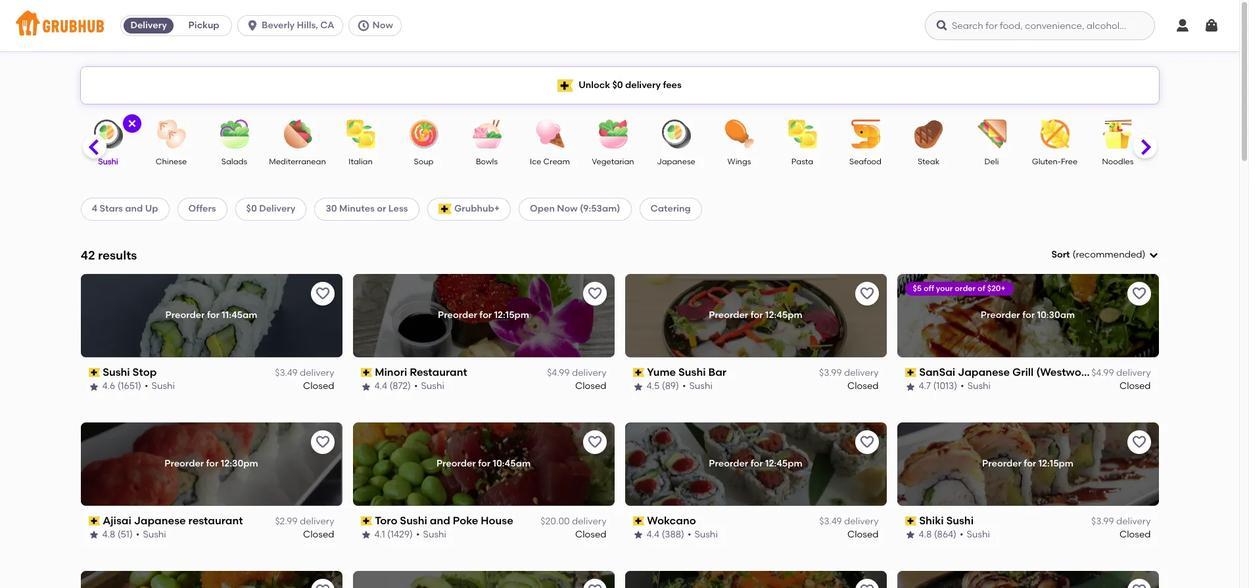 Task type: describe. For each thing, give the bounding box(es) containing it.
• sushi for minori restaurant
[[414, 381, 444, 392]]

(872)
[[389, 381, 411, 392]]

pasta image
[[779, 120, 825, 149]]

delivery for shiki sushi
[[1116, 516, 1151, 527]]

4.6
[[102, 381, 115, 392]]

sushi up the 4.6 (1651)
[[103, 366, 130, 379]]

grubhub plus flag logo image for unlock $0 delivery fees
[[558, 79, 573, 92]]

mediterranean image
[[274, 120, 320, 149]]

• for yume sushi bar
[[682, 381, 686, 392]]

preorder for yume sushi bar
[[709, 310, 748, 321]]

seafood image
[[842, 120, 889, 149]]

star icon image for shiki sushi
[[905, 530, 915, 541]]

catering
[[651, 203, 691, 215]]

(1013)
[[933, 381, 957, 392]]

$20+
[[987, 284, 1006, 293]]

preorder for minori restaurant
[[438, 310, 477, 321]]

for for wokcano
[[751, 458, 763, 469]]

30 minutes or less
[[326, 203, 408, 215]]

japanese for sansai japanese grill (westwood)
[[958, 366, 1010, 379]]

and for stars
[[125, 203, 143, 215]]

ajisai
[[103, 515, 131, 527]]

star icon image for minori restaurant
[[361, 382, 371, 392]]

recommended
[[1076, 249, 1142, 260]]

0 vertical spatial japanese
[[657, 157, 695, 166]]

now button
[[348, 15, 407, 36]]

results
[[98, 248, 137, 263]]

save this restaurant image for toro sushi and poke house
[[587, 434, 603, 450]]

wings
[[728, 157, 751, 166]]

bar
[[708, 366, 727, 379]]

closed for yume sushi bar
[[847, 381, 879, 392]]

of
[[978, 284, 985, 293]]

sushi stop
[[103, 366, 157, 379]]

• sushi for shiki sushi
[[960, 529, 990, 541]]

12:15pm for minori restaurant
[[494, 310, 529, 321]]

svg image for beverly hills, ca
[[246, 19, 259, 32]]

(
[[1073, 249, 1076, 260]]

sushi down yume sushi bar
[[689, 381, 713, 392]]

10:45am
[[493, 458, 531, 469]]

minori restaurant
[[375, 366, 467, 379]]

pasta
[[791, 157, 813, 166]]

star icon image for toro sushi and poke house
[[361, 530, 371, 541]]

grubhub plus flag logo image for grubhub+
[[438, 204, 452, 215]]

italian image
[[338, 120, 384, 149]]

less
[[388, 203, 408, 215]]

or
[[377, 203, 386, 215]]

sushi down toro sushi and poke house
[[423, 529, 446, 541]]

4.4 for minori restaurant
[[374, 381, 387, 392]]

12:30pm
[[221, 458, 258, 469]]

12:45pm for yume sushi bar
[[765, 310, 802, 321]]

• sushi for sushi stop
[[145, 381, 175, 392]]

toro
[[375, 515, 397, 527]]

4.8 (864)
[[919, 529, 957, 541]]

unlock $0 delivery fees
[[579, 79, 682, 91]]

wokcano
[[647, 515, 696, 527]]

4.8 for shiki sushi
[[919, 529, 932, 541]]

star icon image for wokcano
[[633, 530, 643, 541]]

• for minori restaurant
[[414, 381, 418, 392]]

main navigation navigation
[[0, 0, 1239, 51]]

soup
[[414, 157, 434, 166]]

preorder for shiki sushi
[[982, 458, 1022, 469]]

shiki
[[919, 515, 944, 527]]

steak
[[918, 157, 939, 166]]

preorder for 10:30am
[[981, 310, 1075, 321]]

• sushi for ajisai japanese restaurant
[[136, 529, 166, 541]]

(9:53am)
[[580, 203, 620, 215]]

(388)
[[662, 529, 684, 541]]

subscription pass image for sansai japanese grill (westwood)
[[905, 368, 917, 377]]

subscription pass image for wokcano
[[633, 517, 644, 526]]

beverly hills, ca
[[262, 20, 334, 31]]

unlock
[[579, 79, 610, 91]]

your
[[936, 284, 953, 293]]

4.7
[[919, 381, 931, 392]]

sort
[[1051, 249, 1070, 260]]

for for sushi stop
[[207, 310, 219, 321]]

toro sushi and poke house
[[375, 515, 513, 527]]

subscription pass image for ajisai japanese restaurant
[[88, 517, 100, 526]]

bowls image
[[464, 120, 510, 149]]

sansai
[[919, 366, 955, 379]]

wings image
[[716, 120, 762, 149]]

sushi down sansai japanese grill (westwood)
[[967, 381, 991, 392]]

preorder for 12:30pm
[[165, 458, 258, 469]]

vegetarian image
[[590, 120, 636, 149]]

stop
[[133, 366, 157, 379]]

4
[[92, 203, 97, 215]]

sushi left bar
[[678, 366, 706, 379]]

preorder for 12:45pm for yume sushi bar
[[709, 310, 802, 321]]

delivery for sansai japanese grill (westwood)
[[1116, 368, 1151, 379]]

preorder for 12:15pm for minori restaurant
[[438, 310, 529, 321]]

fees
[[663, 79, 682, 91]]

up
[[145, 203, 158, 215]]

$5
[[913, 284, 922, 293]]

pickup
[[188, 20, 219, 31]]

grubhub+
[[454, 203, 500, 215]]

• for sushi stop
[[145, 381, 148, 392]]

restaurant
[[188, 515, 243, 527]]

42 results
[[81, 248, 137, 263]]

• for wokcano
[[688, 529, 691, 541]]

sort ( recommended )
[[1051, 249, 1146, 260]]

chinese image
[[148, 120, 194, 149]]

• for toro sushi and poke house
[[416, 529, 420, 541]]

4.4 for wokcano
[[647, 529, 659, 541]]

$3.49 delivery for wokcano
[[819, 516, 879, 527]]

$0 delivery
[[246, 203, 295, 215]]

• for sansai japanese grill (westwood)
[[961, 381, 964, 392]]

gluten-
[[1032, 157, 1061, 166]]

poke
[[453, 515, 478, 527]]

4.5
[[647, 381, 660, 392]]

minutes
[[339, 203, 375, 215]]

11:45am
[[222, 310, 257, 321]]

italian
[[349, 157, 373, 166]]

(1429)
[[387, 529, 413, 541]]

4.1 (1429)
[[374, 529, 413, 541]]

chinese
[[156, 157, 187, 166]]

svg image inside field
[[1148, 250, 1159, 260]]

closed for wokcano
[[847, 529, 879, 541]]

off
[[924, 284, 934, 293]]

yume
[[647, 366, 676, 379]]

sushi down sushi image
[[98, 157, 118, 166]]

deli
[[985, 157, 999, 166]]

closed for minori restaurant
[[575, 381, 606, 392]]

grill
[[1012, 366, 1034, 379]]

1 horizontal spatial delivery
[[259, 203, 295, 215]]

• for ajisai japanese restaurant
[[136, 529, 140, 541]]

4.7 (1013)
[[919, 381, 957, 392]]

preorder for 12:45pm for wokcano
[[709, 458, 802, 469]]

beverly
[[262, 20, 295, 31]]

$20.00
[[541, 516, 570, 527]]

svg image for now
[[357, 19, 370, 32]]

star icon image for sushi stop
[[88, 382, 99, 392]]

30
[[326, 203, 337, 215]]

ajisai japanese restaurant
[[103, 515, 243, 527]]



Task type: vqa. For each thing, say whether or not it's contained in the screenshot.
Main Navigation navigation
yes



Task type: locate. For each thing, give the bounding box(es) containing it.
star icon image for sansai japanese grill (westwood)
[[905, 382, 915, 392]]

delivery for yume sushi bar
[[844, 368, 879, 379]]

for for sansai japanese grill (westwood)
[[1022, 310, 1035, 321]]

0 horizontal spatial 12:15pm
[[494, 310, 529, 321]]

$3.49 delivery
[[275, 368, 334, 379], [819, 516, 879, 527]]

$20.00 delivery
[[541, 516, 606, 527]]

$3.49
[[275, 368, 298, 379], [819, 516, 842, 527]]

closed for shiki sushi
[[1120, 529, 1151, 541]]

delivery inside button
[[130, 20, 167, 31]]

4.8 left (51)
[[102, 529, 115, 541]]

0 horizontal spatial $3.49 delivery
[[275, 368, 334, 379]]

soup image
[[401, 120, 447, 149]]

save this restaurant image for wokcano
[[859, 434, 875, 450]]

0 horizontal spatial svg image
[[246, 19, 259, 32]]

$0
[[612, 79, 623, 91], [246, 203, 257, 215]]

pickup button
[[176, 15, 231, 36]]

0 horizontal spatial now
[[372, 20, 393, 31]]

delivery button
[[121, 15, 176, 36]]

$4.99 delivery for sansai japanese grill (westwood)
[[1091, 368, 1151, 379]]

delivery for sushi stop
[[300, 368, 334, 379]]

12:45pm
[[765, 310, 802, 321], [765, 458, 802, 469]]

delivery for wokcano
[[844, 516, 879, 527]]

steak image
[[906, 120, 952, 149]]

2 $4.99 from the left
[[1091, 368, 1114, 379]]

1 horizontal spatial 12:15pm
[[1038, 458, 1074, 469]]

0 vertical spatial $3.99 delivery
[[819, 368, 879, 379]]

subscription pass image for minori restaurant
[[361, 368, 372, 377]]

• sushi down toro sushi and poke house
[[416, 529, 446, 541]]

subscription pass image left shiki
[[905, 517, 917, 526]]

sushi up (864)
[[946, 515, 974, 527]]

1 horizontal spatial $3.99 delivery
[[1091, 516, 1151, 527]]

$4.99 delivery for minori restaurant
[[547, 368, 606, 379]]

1 vertical spatial $3.99
[[1091, 516, 1114, 527]]

restaurant
[[410, 366, 467, 379]]

0 vertical spatial 12:15pm
[[494, 310, 529, 321]]

cream
[[543, 157, 570, 166]]

0 horizontal spatial grubhub plus flag logo image
[[438, 204, 452, 215]]

save this restaurant image
[[587, 286, 603, 302], [859, 286, 875, 302], [1131, 434, 1147, 450], [587, 583, 603, 588], [859, 583, 875, 588], [1131, 583, 1147, 588]]

$3.99 for yume sushi bar
[[819, 368, 842, 379]]

0 horizontal spatial $3.99
[[819, 368, 842, 379]]

0 vertical spatial $3.99
[[819, 368, 842, 379]]

• sushi right the (388)
[[688, 529, 718, 541]]

$3.99 for shiki sushi
[[1091, 516, 1114, 527]]

save this restaurant image for ajisai japanese restaurant
[[315, 434, 330, 450]]

subscription pass image for yume sushi bar
[[633, 368, 644, 377]]

4.4 (872)
[[374, 381, 411, 392]]

subscription pass image left wokcano
[[633, 517, 644, 526]]

and left the up
[[125, 203, 143, 215]]

preorder
[[165, 310, 205, 321], [438, 310, 477, 321], [709, 310, 748, 321], [981, 310, 1020, 321], [165, 458, 204, 469], [436, 458, 476, 469], [709, 458, 748, 469], [982, 458, 1022, 469]]

1 vertical spatial 12:45pm
[[765, 458, 802, 469]]

save this restaurant image
[[315, 286, 330, 302], [1131, 286, 1147, 302], [315, 434, 330, 450], [587, 434, 603, 450], [859, 434, 875, 450], [315, 583, 330, 588]]

svg image right ca
[[357, 19, 370, 32]]

$4.99 delivery
[[547, 368, 606, 379], [1091, 368, 1151, 379]]

sushi up (1429)
[[400, 515, 427, 527]]

2 $4.99 delivery from the left
[[1091, 368, 1151, 379]]

grubhub plus flag logo image left grubhub+
[[438, 204, 452, 215]]

1 $4.99 from the left
[[547, 368, 570, 379]]

and left poke
[[430, 515, 450, 527]]

1 horizontal spatial japanese
[[657, 157, 695, 166]]

preorder for 11:45am
[[165, 310, 257, 321]]

noodles
[[1102, 157, 1134, 166]]

$3.49 for sushi stop
[[275, 368, 298, 379]]

$0 right offers
[[246, 203, 257, 215]]

delivery left pickup
[[130, 20, 167, 31]]

$3.49 delivery for sushi stop
[[275, 368, 334, 379]]

2 4.8 from the left
[[919, 529, 932, 541]]

10:30am
[[1037, 310, 1075, 321]]

1 horizontal spatial preorder for 12:15pm
[[982, 458, 1074, 469]]

(westwood)
[[1036, 366, 1099, 379]]

subscription pass image for toro sushi and poke house
[[361, 517, 372, 526]]

2 horizontal spatial japanese
[[958, 366, 1010, 379]]

1 horizontal spatial $3.49
[[819, 516, 842, 527]]

preorder for sansai japanese grill (westwood)
[[981, 310, 1020, 321]]

subscription pass image left minori
[[361, 368, 372, 377]]

• right (1429)
[[416, 529, 420, 541]]

1 vertical spatial preorder for 12:15pm
[[982, 458, 1074, 469]]

1 horizontal spatial svg image
[[357, 19, 370, 32]]

salads image
[[211, 120, 257, 149]]

1 horizontal spatial $0
[[612, 79, 623, 91]]

ca
[[320, 20, 334, 31]]

and
[[125, 203, 143, 215], [430, 515, 450, 527]]

1 horizontal spatial $3.49 delivery
[[819, 516, 879, 527]]

now right 'open'
[[557, 203, 578, 215]]

0 horizontal spatial and
[[125, 203, 143, 215]]

Search for food, convenience, alcohol... search field
[[925, 11, 1155, 40]]

1 horizontal spatial $3.99
[[1091, 516, 1114, 527]]

•
[[145, 381, 148, 392], [414, 381, 418, 392], [682, 381, 686, 392], [961, 381, 964, 392], [136, 529, 140, 541], [416, 529, 420, 541], [688, 529, 691, 541], [960, 529, 963, 541]]

1 vertical spatial delivery
[[259, 203, 295, 215]]

0 horizontal spatial preorder for 12:15pm
[[438, 310, 529, 321]]

sushi image
[[85, 120, 131, 149]]

ice cream image
[[527, 120, 573, 149]]

)
[[1142, 249, 1146, 260]]

$0 right unlock at the left of the page
[[612, 79, 623, 91]]

closed for ajisai japanese restaurant
[[303, 529, 334, 541]]

star icon image left 4.4 (388)
[[633, 530, 643, 541]]

delivery
[[625, 79, 661, 91], [300, 368, 334, 379], [572, 368, 606, 379], [844, 368, 879, 379], [1116, 368, 1151, 379], [300, 516, 334, 527], [572, 516, 606, 527], [844, 516, 879, 527], [1116, 516, 1151, 527]]

none field containing sort
[[1051, 249, 1159, 262]]

shiki sushi
[[919, 515, 974, 527]]

preorder for wokcano
[[709, 458, 748, 469]]

sansai japanese grill (westwood)
[[919, 366, 1099, 379]]

mediterranean
[[269, 157, 326, 166]]

$4.99 for minori restaurant
[[547, 368, 570, 379]]

1 horizontal spatial now
[[557, 203, 578, 215]]

• sushi for yume sushi bar
[[682, 381, 713, 392]]

japanese right ajisai
[[134, 515, 186, 527]]

japanese for ajisai japanese restaurant
[[134, 515, 186, 527]]

1 vertical spatial grubhub plus flag logo image
[[438, 204, 452, 215]]

star icon image left 4.8 (864)
[[905, 530, 915, 541]]

• sushi for sansai japanese grill (westwood)
[[961, 381, 991, 392]]

12:15pm for shiki sushi
[[1038, 458, 1074, 469]]

(51)
[[117, 529, 133, 541]]

delivery for minori restaurant
[[572, 368, 606, 379]]

• sushi for toro sushi and poke house
[[416, 529, 446, 541]]

1 vertical spatial $0
[[246, 203, 257, 215]]

1 vertical spatial japanese
[[958, 366, 1010, 379]]

1 horizontal spatial $4.99
[[1091, 368, 1114, 379]]

closed for sansai japanese grill (westwood)
[[1120, 381, 1151, 392]]

japanese
[[657, 157, 695, 166], [958, 366, 1010, 379], [134, 515, 186, 527]]

2 preorder for 12:45pm from the top
[[709, 458, 802, 469]]

preorder for toro sushi and poke house
[[436, 458, 476, 469]]

grubhub plus flag logo image
[[558, 79, 573, 92], [438, 204, 452, 215]]

hills,
[[297, 20, 318, 31]]

0 vertical spatial 12:45pm
[[765, 310, 802, 321]]

star icon image
[[88, 382, 99, 392], [361, 382, 371, 392], [633, 382, 643, 392], [905, 382, 915, 392], [88, 530, 99, 541], [361, 530, 371, 541], [633, 530, 643, 541], [905, 530, 915, 541]]

star icon image left 4.5
[[633, 382, 643, 392]]

2 vertical spatial japanese
[[134, 515, 186, 527]]

gluten free image
[[1032, 120, 1078, 149]]

yume sushi bar
[[647, 366, 727, 379]]

preorder for ajisai japanese restaurant
[[165, 458, 204, 469]]

• right (864)
[[960, 529, 963, 541]]

bowls
[[476, 157, 498, 166]]

4.8 (51)
[[102, 529, 133, 541]]

(1651)
[[117, 381, 141, 392]]

• right (89)
[[682, 381, 686, 392]]

1 preorder for 12:45pm from the top
[[709, 310, 802, 321]]

0 vertical spatial 4.4
[[374, 381, 387, 392]]

0 vertical spatial delivery
[[130, 20, 167, 31]]

gluten-free
[[1032, 157, 1078, 166]]

0 horizontal spatial $3.99 delivery
[[819, 368, 879, 379]]

1 horizontal spatial 4.8
[[919, 529, 932, 541]]

$2.99 delivery
[[275, 516, 334, 527]]

0 vertical spatial $3.49
[[275, 368, 298, 379]]

0 horizontal spatial $0
[[246, 203, 257, 215]]

0 horizontal spatial $4.99
[[547, 368, 570, 379]]

4.1
[[374, 529, 385, 541]]

0 horizontal spatial delivery
[[130, 20, 167, 31]]

sushi down restaurant
[[421, 381, 444, 392]]

12:45pm for wokcano
[[765, 458, 802, 469]]

• sushi down stop
[[145, 381, 175, 392]]

preorder for 12:15pm
[[438, 310, 529, 321], [982, 458, 1074, 469]]

star icon image left 4.1
[[361, 530, 371, 541]]

svg image right )
[[1148, 250, 1159, 260]]

closed
[[303, 381, 334, 392], [575, 381, 606, 392], [847, 381, 879, 392], [1120, 381, 1151, 392], [303, 529, 334, 541], [575, 529, 606, 541], [847, 529, 879, 541], [1120, 529, 1151, 541]]

now
[[372, 20, 393, 31], [557, 203, 578, 215]]

0 horizontal spatial 4.8
[[102, 529, 115, 541]]

0 horizontal spatial $3.49
[[275, 368, 298, 379]]

offers
[[188, 203, 216, 215]]

4.8 for ajisai japanese restaurant
[[102, 529, 115, 541]]

1 horizontal spatial $4.99 delivery
[[1091, 368, 1151, 379]]

$2.99
[[275, 516, 298, 527]]

subscription pass image left yume
[[633, 368, 644, 377]]

0 vertical spatial $3.49 delivery
[[275, 368, 334, 379]]

• sushi down ajisai japanese restaurant
[[136, 529, 166, 541]]

0 horizontal spatial japanese
[[134, 515, 186, 527]]

• sushi for wokcano
[[688, 529, 718, 541]]

delivery down mediterranean
[[259, 203, 295, 215]]

stars
[[100, 203, 123, 215]]

for for toro sushi and poke house
[[478, 458, 491, 469]]

closed for sushi stop
[[303, 381, 334, 392]]

0 horizontal spatial 4.4
[[374, 381, 387, 392]]

deli image
[[969, 120, 1015, 149]]

• down minori restaurant
[[414, 381, 418, 392]]

0 vertical spatial $0
[[612, 79, 623, 91]]

• sushi down minori restaurant
[[414, 381, 444, 392]]

1 vertical spatial $3.99 delivery
[[1091, 516, 1151, 527]]

salads
[[221, 157, 247, 166]]

subscription pass image
[[88, 368, 100, 377], [633, 368, 644, 377], [905, 368, 917, 377], [361, 517, 372, 526]]

subscription pass image for shiki sushi
[[905, 517, 917, 526]]

1 vertical spatial 4.4
[[647, 529, 659, 541]]

delivery for ajisai japanese restaurant
[[300, 516, 334, 527]]

1 horizontal spatial grubhub plus flag logo image
[[558, 79, 573, 92]]

preorder for 12:15pm for shiki sushi
[[982, 458, 1074, 469]]

0 horizontal spatial $4.99 delivery
[[547, 368, 606, 379]]

sushi
[[98, 157, 118, 166], [103, 366, 130, 379], [678, 366, 706, 379], [152, 381, 175, 392], [421, 381, 444, 392], [689, 381, 713, 392], [967, 381, 991, 392], [400, 515, 427, 527], [946, 515, 974, 527], [143, 529, 166, 541], [423, 529, 446, 541], [695, 529, 718, 541], [967, 529, 990, 541]]

for for shiki sushi
[[1024, 458, 1036, 469]]

1 vertical spatial now
[[557, 203, 578, 215]]

sushi down stop
[[152, 381, 175, 392]]

subscription pass image left toro
[[361, 517, 372, 526]]

beverly hills, ca button
[[237, 15, 348, 36]]

1 horizontal spatial 4.4
[[647, 529, 659, 541]]

svg image
[[1175, 18, 1191, 34], [1204, 18, 1220, 34], [936, 19, 949, 32], [127, 118, 137, 129]]

preorder for 12:45pm
[[709, 310, 802, 321], [709, 458, 802, 469]]

preorder for sushi stop
[[165, 310, 205, 321]]

delivery for toro sushi and poke house
[[572, 516, 606, 527]]

1 4.8 from the left
[[102, 529, 115, 541]]

$3.99 delivery for yume sushi bar
[[819, 368, 879, 379]]

grubhub plus flag logo image left unlock at the left of the page
[[558, 79, 573, 92]]

vegetarian
[[592, 157, 634, 166]]

japanese down japanese "image"
[[657, 157, 695, 166]]

star icon image left 4.8 (51)
[[88, 530, 99, 541]]

open now (9:53am)
[[530, 203, 620, 215]]

1 vertical spatial 12:15pm
[[1038, 458, 1074, 469]]

noodles image
[[1095, 120, 1141, 149]]

subscription pass image left sushi stop
[[88, 368, 100, 377]]

svg image inside beverly hills, ca button
[[246, 19, 259, 32]]

closed for toro sushi and poke house
[[575, 529, 606, 541]]

free
[[1061, 157, 1078, 166]]

2 horizontal spatial svg image
[[1148, 250, 1159, 260]]

• for shiki sushi
[[960, 529, 963, 541]]

for for yume sushi bar
[[751, 310, 763, 321]]

sushi right the (388)
[[695, 529, 718, 541]]

None field
[[1051, 249, 1159, 262]]

0 vertical spatial preorder for 12:15pm
[[438, 310, 529, 321]]

sushi right (864)
[[967, 529, 990, 541]]

0 vertical spatial now
[[372, 20, 393, 31]]

4.4 left the (388)
[[647, 529, 659, 541]]

subscription pass image
[[361, 368, 372, 377], [88, 517, 100, 526], [633, 517, 644, 526], [905, 517, 917, 526]]

$3.49 for wokcano
[[819, 516, 842, 527]]

$4.99 for sansai japanese grill (westwood)
[[1091, 368, 1114, 379]]

0 vertical spatial grubhub plus flag logo image
[[558, 79, 573, 92]]

now inside button
[[372, 20, 393, 31]]

minori
[[375, 366, 407, 379]]

1 vertical spatial $3.49 delivery
[[819, 516, 879, 527]]

sushi down ajisai japanese restaurant
[[143, 529, 166, 541]]

• sushi
[[145, 381, 175, 392], [414, 381, 444, 392], [682, 381, 713, 392], [961, 381, 991, 392], [136, 529, 166, 541], [416, 529, 446, 541], [688, 529, 718, 541], [960, 529, 990, 541]]

subscription pass image left sansai
[[905, 368, 917, 377]]

• right (51)
[[136, 529, 140, 541]]

1 $4.99 delivery from the left
[[547, 368, 606, 379]]

svg image inside now button
[[357, 19, 370, 32]]

0 vertical spatial preorder for 12:45pm
[[709, 310, 802, 321]]

ice cream
[[530, 157, 570, 166]]

• right (1013)
[[961, 381, 964, 392]]

subscription pass image left ajisai
[[88, 517, 100, 526]]

star icon image left 4.4 (872)
[[361, 382, 371, 392]]

$4.99
[[547, 368, 570, 379], [1091, 368, 1114, 379]]

svg image
[[246, 19, 259, 32], [357, 19, 370, 32], [1148, 250, 1159, 260]]

• sushi right (864)
[[960, 529, 990, 541]]

now right ca
[[372, 20, 393, 31]]

japanese image
[[653, 120, 699, 149]]

1 horizontal spatial and
[[430, 515, 450, 527]]

4.8 down shiki
[[919, 529, 932, 541]]

• down stop
[[145, 381, 148, 392]]

for for ajisai japanese restaurant
[[206, 458, 219, 469]]

$3.99 delivery for shiki sushi
[[1091, 516, 1151, 527]]

seafood
[[849, 157, 882, 166]]

save this restaurant image for sushi stop
[[315, 286, 330, 302]]

1 vertical spatial and
[[430, 515, 450, 527]]

and for sushi
[[430, 515, 450, 527]]

• sushi right (1013)
[[961, 381, 991, 392]]

1 12:45pm from the top
[[765, 310, 802, 321]]

1 vertical spatial $3.49
[[819, 516, 842, 527]]

svg image left the beverly
[[246, 19, 259, 32]]

(864)
[[934, 529, 957, 541]]

4.6 (1651)
[[102, 381, 141, 392]]

star icon image for ajisai japanese restaurant
[[88, 530, 99, 541]]

$3.99
[[819, 368, 842, 379], [1091, 516, 1114, 527]]

star icon image left 4.7
[[905, 382, 915, 392]]

subscription pass image for sushi stop
[[88, 368, 100, 377]]

japanese left the grill
[[958, 366, 1010, 379]]

star icon image left the 4.6
[[88, 382, 99, 392]]

0 vertical spatial and
[[125, 203, 143, 215]]

• right the (388)
[[688, 529, 691, 541]]

• sushi down yume sushi bar
[[682, 381, 713, 392]]

order
[[955, 284, 976, 293]]

4.4 down minori
[[374, 381, 387, 392]]

open
[[530, 203, 555, 215]]

4 stars and up
[[92, 203, 158, 215]]

star icon image for yume sushi bar
[[633, 382, 643, 392]]

ice
[[530, 157, 541, 166]]

for for minori restaurant
[[479, 310, 492, 321]]

$5 off your order of $20+
[[913, 284, 1006, 293]]

1 vertical spatial preorder for 12:45pm
[[709, 458, 802, 469]]

2 12:45pm from the top
[[765, 458, 802, 469]]

42
[[81, 248, 95, 263]]

preorder for 10:45am
[[436, 458, 531, 469]]



